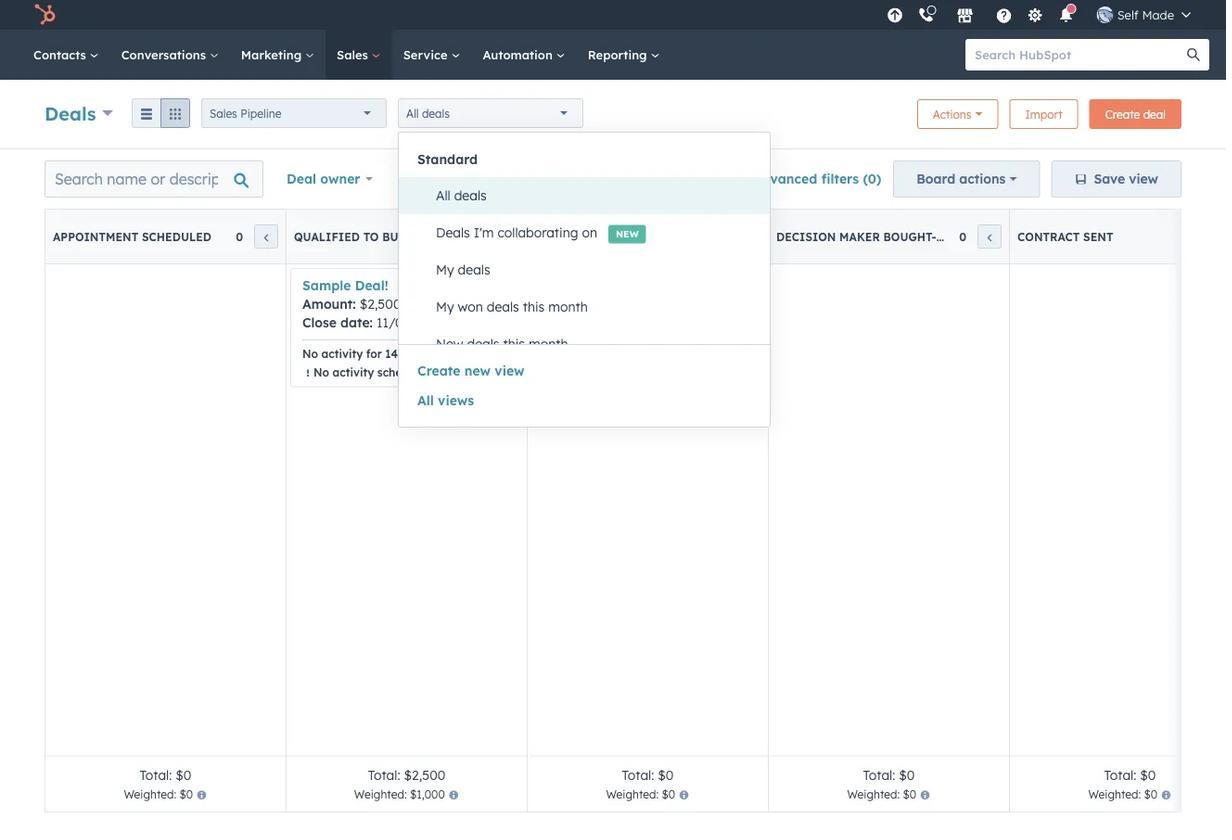 Task type: vqa. For each thing, say whether or not it's contained in the screenshot.
"Amount"
yes



Task type: locate. For each thing, give the bounding box(es) containing it.
1 vertical spatial create
[[408, 171, 451, 187]]

new inside "button"
[[464, 363, 491, 379]]

0 vertical spatial view
[[1129, 171, 1158, 187]]

scheduled for presentation scheduled
[[628, 230, 698, 243]]

1 total: from the left
[[140, 767, 172, 783]]

owner
[[320, 171, 360, 187]]

date up no activity for 14 days
[[340, 314, 370, 331]]

scheduled
[[142, 230, 212, 243], [628, 230, 698, 243], [377, 365, 433, 379]]

0 vertical spatial sales
[[337, 47, 372, 62]]

all deals inside all deals dropdown button
[[406, 106, 450, 120]]

date up presentation scheduled
[[618, 171, 647, 187]]

2 0 from the left
[[959, 230, 966, 243]]

deals inside popup button
[[45, 102, 96, 125]]

create inside create date popup button
[[408, 171, 451, 187]]

0 horizontal spatial view
[[495, 363, 525, 379]]

deals down create date
[[454, 187, 487, 204]]

new right on
[[616, 228, 639, 240]]

total: for decision
[[863, 767, 895, 783]]

this up new deals this month
[[523, 299, 545, 315]]

Search name or description search field
[[45, 160, 263, 198]]

self made
[[1117, 7, 1174, 22]]

board actions button
[[893, 160, 1040, 198]]

0 horizontal spatial 0
[[236, 230, 243, 243]]

1 vertical spatial all deals
[[436, 187, 487, 204]]

activity left for
[[321, 346, 363, 360]]

weighted:
[[124, 787, 176, 801], [354, 787, 407, 801], [606, 787, 659, 801], [847, 787, 900, 801], [1088, 787, 1141, 801]]

2 weighted: from the left
[[354, 787, 407, 801]]

sales
[[337, 47, 372, 62], [210, 106, 237, 120]]

1 vertical spatial month
[[529, 336, 568, 352]]

help image
[[996, 8, 1013, 25]]

all for all deals button on the top
[[436, 187, 451, 204]]

activity down no activity for 14 days
[[333, 365, 374, 379]]

decision maker bought-in
[[776, 230, 951, 243]]

1 horizontal spatial sales
[[337, 47, 372, 62]]

this inside button
[[523, 299, 545, 315]]

automation
[[483, 47, 556, 62]]

0 vertical spatial all
[[406, 106, 419, 120]]

weighted: for decision
[[847, 787, 900, 801]]

deals
[[422, 106, 450, 120], [454, 187, 487, 204], [458, 262, 490, 278], [487, 299, 519, 315], [467, 336, 500, 352]]

deals banner
[[45, 94, 1182, 130]]

group
[[132, 98, 190, 128]]

settings image
[[1027, 8, 1044, 25]]

all inside button
[[436, 187, 451, 204]]

date
[[455, 171, 485, 187], [618, 171, 647, 187], [340, 314, 370, 331]]

$2,500 up $1,000
[[404, 767, 445, 783]]

marketplaces image
[[957, 8, 974, 25]]

3 total: $0 from the left
[[863, 767, 915, 783]]

1 vertical spatial my
[[436, 299, 454, 315]]

new
[[436, 336, 463, 352]]

create date button
[[396, 160, 510, 198]]

$2,500 down deal!
[[360, 296, 401, 312]]

all deals
[[406, 106, 450, 120], [436, 187, 487, 204]]

11/01/2023
[[377, 314, 445, 331]]

0 horizontal spatial $2,500
[[360, 296, 401, 312]]

all deals button
[[398, 98, 583, 128]]

0 horizontal spatial deals
[[45, 102, 96, 125]]

scheduled down search name or description "search field" on the top of page
[[142, 230, 212, 243]]

0 vertical spatial new
[[616, 228, 639, 240]]

scheduled right on
[[628, 230, 698, 243]]

3 weighted: $0 from the left
[[847, 787, 917, 801]]

appointment scheduled
[[53, 230, 212, 243]]

1 vertical spatial deals
[[436, 224, 470, 241]]

1 vertical spatial activity
[[321, 346, 363, 360]]

month down 'my deals' button
[[548, 299, 588, 315]]

qualified
[[294, 230, 360, 243]]

deals up create new view
[[467, 336, 500, 352]]

activity inside popup button
[[564, 171, 614, 187]]

create deal
[[1105, 107, 1166, 121]]

1 my from the top
[[436, 262, 454, 278]]

settings link
[[1024, 5, 1047, 25]]

actions
[[959, 171, 1006, 187]]

actions button
[[917, 99, 998, 129]]

sales inside the sales link
[[337, 47, 372, 62]]

deals for deals
[[45, 102, 96, 125]]

automation link
[[472, 30, 577, 80]]

my deals button
[[417, 251, 770, 288]]

buy
[[382, 230, 406, 243]]

create for create deal
[[1105, 107, 1140, 121]]

0 horizontal spatial sales
[[210, 106, 237, 120]]

0 vertical spatial :
[[353, 296, 356, 312]]

my for my won deals this month
[[436, 299, 454, 315]]

create down standard
[[408, 171, 451, 187]]

create
[[1105, 107, 1140, 121], [408, 171, 451, 187], [417, 363, 460, 379]]

this
[[523, 299, 545, 315], [503, 336, 525, 352]]

0 for decision maker bought-in
[[959, 230, 966, 243]]

0 vertical spatial activity
[[564, 171, 614, 187]]

scheduled for appointment scheduled
[[142, 230, 212, 243]]

my for my deals
[[436, 262, 454, 278]]

0 vertical spatial month
[[548, 299, 588, 315]]

all inside dropdown button
[[406, 106, 419, 120]]

4 total: $0 from the left
[[1104, 767, 1156, 783]]

create date
[[408, 171, 485, 187]]

2 my from the top
[[436, 299, 454, 315]]

4 weighted: from the left
[[847, 787, 900, 801]]

activity right last
[[564, 171, 614, 187]]

contacts
[[33, 47, 90, 62]]

made
[[1142, 7, 1174, 22]]

deals inside dropdown button
[[422, 106, 450, 120]]

all deals button
[[417, 177, 770, 214]]

no down no activity for 14 days
[[314, 365, 329, 379]]

for
[[366, 346, 382, 360]]

weighted: $0
[[124, 787, 193, 801], [606, 787, 675, 801], [847, 787, 917, 801], [1088, 787, 1158, 801]]

0 for appointment scheduled
[[236, 230, 243, 243]]

1 horizontal spatial :
[[370, 314, 373, 331]]

month down my won deals this month
[[529, 336, 568, 352]]

search image
[[1187, 48, 1200, 61]]

create inside create deal button
[[1105, 107, 1140, 121]]

all deals inside all deals button
[[436, 187, 487, 204]]

1 vertical spatial $2,500
[[404, 767, 445, 783]]

view down new deals this month
[[495, 363, 525, 379]]

5 total: from the left
[[1104, 767, 1137, 783]]

deals right "won"
[[487, 299, 519, 315]]

weighted: for qualified
[[354, 787, 407, 801]]

month
[[548, 299, 588, 315], [529, 336, 568, 352]]

all
[[406, 106, 419, 120], [436, 187, 451, 204], [417, 392, 434, 409]]

2 vertical spatial all
[[417, 392, 434, 409]]

1 horizontal spatial $2,500
[[404, 767, 445, 783]]

2 total: from the left
[[368, 767, 400, 783]]

all for all views link
[[417, 392, 434, 409]]

activity for scheduled
[[333, 365, 374, 379]]

deals down 1
[[458, 262, 490, 278]]

all left views
[[417, 392, 434, 409]]

deals left 1
[[436, 224, 470, 241]]

all up standard
[[406, 106, 419, 120]]

weighted: $1,000
[[354, 787, 445, 801]]

14
[[385, 346, 398, 360]]

1 horizontal spatial scheduled
[[377, 365, 433, 379]]

i'm
[[474, 224, 494, 241]]

my inside 'my deals' button
[[436, 262, 454, 278]]

hubspot image
[[33, 4, 56, 26]]

new
[[616, 228, 639, 240], [464, 363, 491, 379]]

total: $2,500
[[368, 767, 445, 783]]

no down close
[[302, 346, 318, 360]]

all deals down create date
[[436, 187, 487, 204]]

0 vertical spatial deals
[[45, 102, 96, 125]]

1 0 from the left
[[236, 230, 243, 243]]

sales pipeline
[[210, 106, 281, 120]]

new down new deals this month
[[464, 363, 491, 379]]

total:
[[140, 767, 172, 783], [368, 767, 400, 783], [622, 767, 654, 783], [863, 767, 895, 783], [1104, 767, 1137, 783]]

create inside "button"
[[417, 363, 460, 379]]

sales left the "pipeline"
[[210, 106, 237, 120]]

1 horizontal spatial date
[[455, 171, 485, 187]]

4 total: from the left
[[863, 767, 895, 783]]

import button
[[1010, 99, 1078, 129]]

advanced filters (0) button
[[722, 160, 893, 198]]

deal owner
[[287, 171, 360, 187]]

0 vertical spatial create
[[1105, 107, 1140, 121]]

0 vertical spatial my
[[436, 262, 454, 278]]

2 vertical spatial activity
[[333, 365, 374, 379]]

: down sample deal! link
[[353, 296, 356, 312]]

sales left service
[[337, 47, 372, 62]]

2 horizontal spatial scheduled
[[628, 230, 698, 243]]

my inside 'my won deals this month' button
[[436, 299, 454, 315]]

create down new
[[417, 363, 460, 379]]

1 weighted: from the left
[[124, 787, 176, 801]]

1 horizontal spatial deals
[[436, 224, 470, 241]]

conversations link
[[110, 30, 230, 80]]

0 vertical spatial no
[[302, 346, 318, 360]]

2 total: $0 from the left
[[622, 767, 674, 783]]

1 vertical spatial sales
[[210, 106, 237, 120]]

deals for new deals this month button
[[467, 336, 500, 352]]

this inside button
[[503, 336, 525, 352]]

this down my won deals this month
[[503, 336, 525, 352]]

all down create date
[[436, 187, 451, 204]]

0 vertical spatial all deals
[[406, 106, 450, 120]]

date inside "sample deal! amount : $2,500 close date : 11/01/2023"
[[340, 314, 370, 331]]

0
[[236, 230, 243, 243], [959, 230, 966, 243]]

self made menu
[[882, 0, 1204, 30]]

deals for deals i'm collaborating on
[[436, 224, 470, 241]]

no
[[302, 346, 318, 360], [314, 365, 329, 379]]

0 horizontal spatial new
[[464, 363, 491, 379]]

1 horizontal spatial 0
[[959, 230, 966, 243]]

0 vertical spatial $2,500
[[360, 296, 401, 312]]

0 right in
[[959, 230, 966, 243]]

1 vertical spatial this
[[503, 336, 525, 352]]

sales inside 'sales pipeline' popup button
[[210, 106, 237, 120]]

1 horizontal spatial view
[[1129, 171, 1158, 187]]

0 horizontal spatial scheduled
[[142, 230, 212, 243]]

view
[[1129, 171, 1158, 187], [495, 363, 525, 379]]

deals up standard
[[422, 106, 450, 120]]

0 left qualified
[[236, 230, 243, 243]]

1 vertical spatial view
[[495, 363, 525, 379]]

reporting link
[[577, 30, 671, 80]]

view right save
[[1129, 171, 1158, 187]]

0 horizontal spatial :
[[353, 296, 356, 312]]

2 vertical spatial create
[[417, 363, 460, 379]]

1 vertical spatial new
[[464, 363, 491, 379]]

date down standard
[[455, 171, 485, 187]]

0 vertical spatial this
[[523, 299, 545, 315]]

0 horizontal spatial date
[[340, 314, 370, 331]]

$1,000
[[410, 787, 445, 801]]

service link
[[392, 30, 472, 80]]

$0
[[176, 767, 191, 783], [658, 767, 674, 783], [899, 767, 915, 783], [1140, 767, 1156, 783], [180, 787, 193, 801], [662, 787, 675, 801], [903, 787, 917, 801], [1144, 787, 1158, 801]]

create left deal
[[1105, 107, 1140, 121]]

: up for
[[370, 314, 373, 331]]

2 horizontal spatial date
[[618, 171, 647, 187]]

close
[[302, 314, 337, 331]]

conversations
[[121, 47, 209, 62]]

filters
[[821, 171, 859, 187]]

upgrade link
[[884, 5, 907, 25]]

deals down the contacts link
[[45, 102, 96, 125]]

scheduled down days
[[377, 365, 433, 379]]

deals for 'my deals' button
[[458, 262, 490, 278]]

days
[[401, 346, 427, 360]]

1 vertical spatial all
[[436, 187, 451, 204]]

hubspot link
[[22, 4, 70, 26]]

all deals up standard
[[406, 106, 450, 120]]

1 vertical spatial :
[[370, 314, 373, 331]]

1 vertical spatial no
[[314, 365, 329, 379]]

view inside button
[[1129, 171, 1158, 187]]

sales for sales
[[337, 47, 372, 62]]



Task type: describe. For each thing, give the bounding box(es) containing it.
last activity date
[[533, 171, 647, 187]]

search button
[[1178, 39, 1209, 70]]

new deals this month button
[[417, 326, 770, 363]]

ruby anderson image
[[1097, 6, 1114, 23]]

deal
[[287, 171, 316, 187]]

import
[[1025, 107, 1063, 121]]

weighted: for appointment
[[124, 787, 176, 801]]

notifications button
[[1051, 0, 1082, 30]]

3 total: from the left
[[622, 767, 654, 783]]

5 weighted: from the left
[[1088, 787, 1141, 801]]

new deals this month
[[436, 336, 568, 352]]

standard
[[417, 151, 478, 167]]

calling icon image
[[918, 7, 935, 24]]

group inside deals banner
[[132, 98, 190, 128]]

marketing
[[241, 47, 305, 62]]

presentation
[[535, 230, 625, 243]]

deals button
[[45, 100, 113, 127]]

marketplaces button
[[946, 0, 985, 30]]

create deal button
[[1090, 99, 1182, 129]]

month inside button
[[529, 336, 568, 352]]

activity for date
[[564, 171, 614, 187]]

qualified to buy
[[294, 230, 406, 243]]

sample deal! amount : $2,500 close date : 11/01/2023
[[302, 277, 445, 331]]

to
[[363, 230, 379, 243]]

sales pipeline button
[[201, 98, 387, 128]]

create for create date
[[408, 171, 451, 187]]

views
[[438, 392, 474, 409]]

total: for appointment
[[140, 767, 172, 783]]

sent
[[1083, 230, 1113, 243]]

deals inside button
[[487, 299, 519, 315]]

collaborating
[[498, 224, 578, 241]]

deal!
[[355, 277, 388, 294]]

all views link
[[417, 392, 474, 409]]

contract sent
[[1017, 230, 1113, 243]]

Search HubSpot search field
[[966, 39, 1193, 70]]

no activity scheduled
[[314, 365, 433, 379]]

sales for sales pipeline
[[210, 106, 237, 120]]

appointment
[[53, 230, 138, 243]]

maker
[[839, 230, 880, 243]]

board
[[917, 171, 955, 187]]

notifications image
[[1058, 8, 1075, 25]]

my won deals this month button
[[417, 288, 770, 326]]

pipeline
[[240, 106, 281, 120]]

advanced filters (0)
[[753, 171, 881, 187]]

1 total: $0 from the left
[[140, 767, 191, 783]]

self made button
[[1086, 0, 1202, 30]]

deals i'm collaborating on
[[436, 224, 597, 241]]

bought-
[[883, 230, 936, 243]]

won
[[458, 299, 483, 315]]

self
[[1117, 7, 1139, 22]]

save view
[[1094, 171, 1158, 187]]

contacts link
[[22, 30, 110, 80]]

create for create new view
[[417, 363, 460, 379]]

presentation scheduled
[[535, 230, 698, 243]]

view inside "button"
[[495, 363, 525, 379]]

$2,500 inside "sample deal! amount : $2,500 close date : 11/01/2023"
[[360, 296, 401, 312]]

deal owner button
[[275, 160, 385, 198]]

sample deal! link
[[302, 277, 388, 294]]

sales link
[[326, 30, 392, 80]]

total: for qualified
[[368, 767, 400, 783]]

activity for for
[[321, 346, 363, 360]]

decision
[[776, 230, 836, 243]]

my won deals this month
[[436, 299, 588, 315]]

reporting
[[588, 47, 651, 62]]

amount
[[302, 296, 353, 312]]

deal
[[1143, 107, 1166, 121]]

in
[[936, 230, 951, 243]]

1 horizontal spatial new
[[616, 228, 639, 240]]

deals for all deals button on the top
[[454, 187, 487, 204]]

save view button
[[1051, 160, 1182, 198]]

no for no activity for 14 days
[[302, 346, 318, 360]]

contract
[[1017, 230, 1080, 243]]

1 weighted: $0 from the left
[[124, 787, 193, 801]]

advanced
[[753, 171, 818, 187]]

upgrade image
[[887, 8, 904, 25]]

4 weighted: $0 from the left
[[1088, 787, 1158, 801]]

2 weighted: $0 from the left
[[606, 787, 675, 801]]

create new view button
[[417, 360, 525, 382]]

my deals
[[436, 262, 490, 278]]

service
[[403, 47, 451, 62]]

board actions
[[917, 171, 1006, 187]]

standard button
[[399, 144, 770, 175]]

(0)
[[863, 171, 881, 187]]

create new view
[[417, 363, 525, 379]]

all views
[[417, 392, 474, 409]]

sample
[[302, 277, 351, 294]]

3 weighted: from the left
[[606, 787, 659, 801]]

month inside button
[[548, 299, 588, 315]]

calling icon button
[[911, 3, 942, 27]]

last
[[533, 171, 560, 187]]

help button
[[988, 0, 1020, 30]]

1
[[478, 230, 484, 243]]

last activity date button
[[521, 160, 672, 198]]

actions
[[933, 107, 972, 121]]

save
[[1094, 171, 1125, 187]]

no for no activity scheduled
[[314, 365, 329, 379]]

marketing link
[[230, 30, 326, 80]]

on
[[582, 224, 597, 241]]



